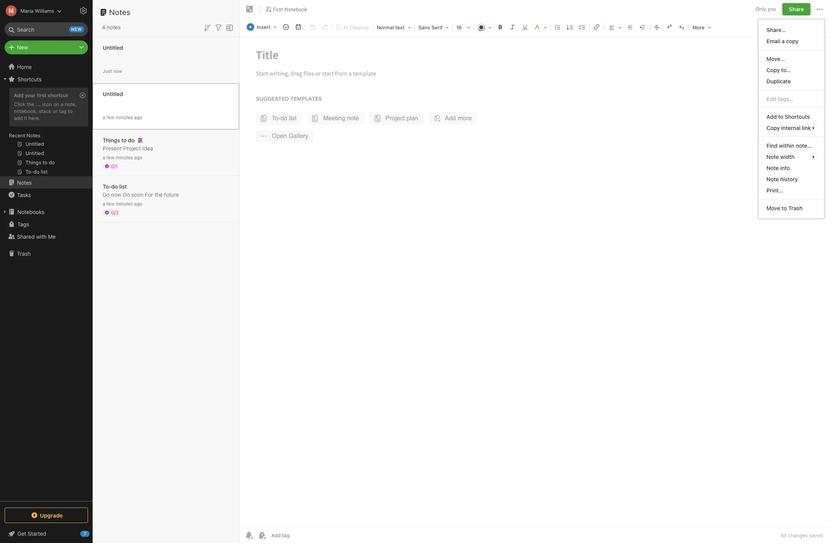 Task type: locate. For each thing, give the bounding box(es) containing it.
1 vertical spatial trash
[[17, 250, 31, 257]]

notes right the recent
[[27, 132, 40, 139]]

minutes
[[116, 115, 133, 120], [116, 155, 133, 160], [116, 201, 133, 207]]

share
[[789, 6, 805, 12]]

note for note history
[[767, 176, 779, 183]]

new
[[17, 44, 28, 51]]

Note width field
[[759, 151, 825, 163]]

group
[[0, 85, 92, 180]]

edit tags…
[[767, 96, 794, 102]]

1 vertical spatial the
[[155, 191, 163, 198]]

1 vertical spatial few
[[107, 155, 114, 160]]

3 note from the top
[[767, 176, 779, 183]]

tree
[[0, 61, 93, 501]]

add
[[14, 92, 23, 98], [767, 114, 777, 120]]

note for note info
[[767, 165, 779, 171]]

now down the to-do list
[[111, 191, 121, 198]]

bold image
[[495, 22, 506, 32]]

a inside icon on a note, notebook, stack or tag to add it here.
[[61, 101, 63, 107]]

Account field
[[0, 3, 62, 19]]

all
[[781, 533, 787, 539]]

move to trash
[[767, 205, 803, 212]]

click the ...
[[14, 101, 41, 107]]

the inside group
[[27, 101, 34, 107]]

2 untitled from the top
[[103, 91, 123, 97]]

few down present
[[107, 155, 114, 160]]

a left copy
[[782, 38, 785, 44]]

email a copy
[[767, 38, 799, 44]]

copy left internal at the top of the page
[[767, 125, 780, 131]]

shared
[[17, 233, 35, 240]]

a few minutes ago for do
[[103, 201, 142, 207]]

a few minutes ago for to
[[103, 155, 142, 160]]

copy
[[767, 67, 780, 73], [767, 125, 780, 131]]

minutes up things to do
[[116, 115, 133, 120]]

1 vertical spatial a few minutes ago
[[103, 155, 142, 160]]

1 horizontal spatial trash
[[789, 205, 803, 212]]

a
[[782, 38, 785, 44], [61, 101, 63, 107], [103, 115, 105, 120], [103, 155, 105, 160], [103, 201, 105, 207]]

1 vertical spatial minutes
[[116, 155, 133, 160]]

do now do soon for the future
[[103, 191, 179, 198]]

4 notes
[[102, 24, 121, 31]]

Font family field
[[416, 22, 452, 33]]

the right for at the left
[[155, 191, 163, 198]]

do left list
[[111, 183, 118, 190]]

1 vertical spatial notes
[[27, 132, 40, 139]]

0 vertical spatial a few minutes ago
[[103, 115, 142, 120]]

do
[[103, 191, 110, 198], [123, 191, 130, 198]]

copy for copy internal link
[[767, 125, 780, 131]]

move to trash link
[[759, 203, 825, 214]]

1 horizontal spatial add
[[767, 114, 777, 120]]

0 horizontal spatial trash
[[17, 250, 31, 257]]

1 vertical spatial shortcuts
[[785, 114, 810, 120]]

now for do
[[111, 191, 121, 198]]

sans
[[419, 24, 430, 31]]

16
[[457, 24, 462, 31]]

0/1
[[111, 164, 118, 169]]

shortcut
[[48, 92, 68, 98]]

0 vertical spatial untitled
[[103, 44, 123, 51]]

do up project
[[128, 137, 135, 143]]

add
[[14, 115, 23, 121]]

7
[[84, 532, 86, 537]]

do down to-
[[103, 191, 110, 198]]

minutes down present project idea
[[116, 155, 133, 160]]

history
[[781, 176, 799, 183]]

duplicate
[[767, 78, 791, 85]]

to inside icon on a note, notebook, stack or tag to add it here.
[[68, 108, 73, 114]]

note left info
[[767, 165, 779, 171]]

to inside the note list element
[[121, 137, 127, 143]]

to up copy internal link at the right of page
[[779, 114, 784, 120]]

notes
[[107, 24, 121, 31]]

checklist image
[[577, 22, 588, 32]]

find
[[767, 143, 778, 149]]

0 vertical spatial add
[[14, 92, 23, 98]]

click to collapse image
[[90, 530, 96, 539]]

trash inside tree
[[17, 250, 31, 257]]

1 untitled from the top
[[103, 44, 123, 51]]

0 vertical spatial minutes
[[116, 115, 133, 120]]

only you
[[756, 6, 777, 12]]

add down the edit
[[767, 114, 777, 120]]

trash down "shared"
[[17, 250, 31, 257]]

ago up things to do
[[134, 115, 142, 120]]

few up 0/3
[[107, 201, 114, 207]]

copy inside field
[[767, 125, 780, 131]]

ago down project
[[134, 155, 142, 160]]

2 a few minutes ago from the top
[[103, 155, 142, 160]]

now for just
[[113, 68, 122, 74]]

0 horizontal spatial do
[[111, 183, 118, 190]]

few up things
[[107, 115, 114, 120]]

width
[[781, 154, 795, 160]]

present
[[103, 145, 122, 152]]

add filters image
[[214, 23, 223, 32]]

few for to-
[[107, 201, 114, 207]]

do down list
[[123, 191, 130, 198]]

2 few from the top
[[107, 155, 114, 160]]

idea
[[142, 145, 153, 152]]

1 vertical spatial do
[[111, 183, 118, 190]]

do
[[128, 137, 135, 143], [111, 183, 118, 190]]

1 vertical spatial copy
[[767, 125, 780, 131]]

copy down move…
[[767, 67, 780, 73]]

untitled down just now
[[103, 91, 123, 97]]

a right on on the left top of page
[[61, 101, 63, 107]]

2 vertical spatial note
[[767, 176, 779, 183]]

1 vertical spatial ago
[[134, 155, 142, 160]]

a few minutes ago
[[103, 115, 142, 120], [103, 155, 142, 160], [103, 201, 142, 207]]

1 ago from the top
[[134, 115, 142, 120]]

shared with me link
[[0, 231, 92, 243]]

1 vertical spatial untitled
[[103, 91, 123, 97]]

1 horizontal spatial the
[[155, 191, 163, 198]]

now right just
[[113, 68, 122, 74]]

3 a few minutes ago from the top
[[103, 201, 142, 207]]

1 few from the top
[[107, 115, 114, 120]]

0 horizontal spatial do
[[103, 191, 110, 198]]

notes up tasks
[[17, 179, 32, 186]]

calendar event image
[[293, 22, 304, 32]]

a few minutes ago down present project idea
[[103, 155, 142, 160]]

...
[[36, 101, 41, 107]]

Add tag field
[[271, 533, 329, 540]]

add tag image
[[258, 531, 267, 541]]

3 minutes from the top
[[116, 201, 133, 207]]

print…
[[767, 187, 784, 194]]

first notebook button
[[263, 4, 310, 15]]

add a reminder image
[[244, 531, 254, 541]]

recent notes
[[9, 132, 40, 139]]

insert link image
[[592, 22, 603, 32]]

minutes for list
[[116, 201, 133, 207]]

now
[[113, 68, 122, 74], [111, 191, 121, 198]]

things to do
[[103, 137, 135, 143]]

untitled down "notes" at the top of the page
[[103, 44, 123, 51]]

internal
[[782, 125, 801, 131]]

notebook
[[285, 6, 308, 12]]

ago down soon
[[134, 201, 142, 207]]

copy internal link
[[767, 125, 811, 131]]

note info link
[[759, 163, 825, 174]]

Alignment field
[[605, 22, 625, 33]]

or
[[53, 108, 58, 114]]

0 vertical spatial trash
[[789, 205, 803, 212]]

add up "click"
[[14, 92, 23, 98]]

2 vertical spatial a few minutes ago
[[103, 201, 142, 207]]

0 horizontal spatial the
[[27, 101, 34, 107]]

0 vertical spatial shortcuts
[[17, 76, 42, 82]]

2 vertical spatial minutes
[[116, 201, 133, 207]]

subscript image
[[677, 22, 687, 32]]

shortcuts down home
[[17, 76, 42, 82]]

0 vertical spatial note
[[767, 154, 779, 160]]

a few minutes ago up things to do
[[103, 115, 142, 120]]

add inside group
[[14, 92, 23, 98]]

notes inside group
[[27, 132, 40, 139]]

normal text
[[377, 24, 405, 31]]

0 vertical spatial notes
[[109, 8, 131, 17]]

expand note image
[[245, 5, 255, 14]]

3 few from the top
[[107, 201, 114, 207]]

note up print…
[[767, 176, 779, 183]]

the left ...
[[27, 101, 34, 107]]

more actions image
[[816, 5, 825, 14]]

here.
[[29, 115, 40, 121]]

group containing add your first shortcut
[[0, 85, 92, 180]]

maria williams
[[20, 8, 54, 14]]

insert
[[257, 24, 271, 30]]

future
[[164, 191, 179, 198]]

Highlight field
[[531, 22, 550, 33]]

maria
[[20, 8, 33, 14]]

minutes up 0/3
[[116, 201, 133, 207]]

1 vertical spatial note
[[767, 165, 779, 171]]

add inside add to shortcuts link
[[767, 114, 777, 120]]

1 vertical spatial add
[[767, 114, 777, 120]]

shortcuts button
[[0, 73, 92, 85]]

home link
[[0, 61, 93, 73]]

add your first shortcut
[[14, 92, 68, 98]]

dropdown list menu
[[759, 24, 825, 214]]

2 ago from the top
[[134, 155, 142, 160]]

trash down print… link
[[789, 205, 803, 212]]

2 note from the top
[[767, 165, 779, 171]]

0/3
[[111, 210, 118, 216]]

shortcuts
[[17, 76, 42, 82], [785, 114, 810, 120]]

0 horizontal spatial shortcuts
[[17, 76, 42, 82]]

to for move to trash
[[782, 205, 787, 212]]

untitled
[[103, 44, 123, 51], [103, 91, 123, 97]]

2 vertical spatial notes
[[17, 179, 32, 186]]

1 note from the top
[[767, 154, 779, 160]]

note,
[[65, 101, 77, 107]]

1 horizontal spatial do
[[123, 191, 130, 198]]

3 ago from the top
[[134, 201, 142, 207]]

notes link
[[0, 177, 92, 189]]

it
[[24, 115, 27, 121]]

2 vertical spatial few
[[107, 201, 114, 207]]

2 vertical spatial ago
[[134, 201, 142, 207]]

notes up "notes" at the top of the page
[[109, 8, 131, 17]]

to up present project idea
[[121, 137, 127, 143]]

williams
[[35, 8, 54, 14]]

share… link
[[759, 24, 825, 36]]

a inside "dropdown list" menu
[[782, 38, 785, 44]]

ago for things to do
[[134, 155, 142, 160]]

shortcuts inside button
[[17, 76, 42, 82]]

on
[[53, 101, 59, 107]]

1 horizontal spatial shortcuts
[[785, 114, 810, 120]]

the
[[27, 101, 34, 107], [155, 191, 163, 198]]

note inside field
[[767, 154, 779, 160]]

0 vertical spatial the
[[27, 101, 34, 107]]

trash
[[789, 205, 803, 212], [17, 250, 31, 257]]

0 vertical spatial now
[[113, 68, 122, 74]]

ago
[[134, 115, 142, 120], [134, 155, 142, 160], [134, 201, 142, 207]]

within
[[780, 143, 795, 149]]

Note Editor text field
[[240, 37, 830, 528]]

strikethrough image
[[652, 22, 663, 32]]

0 vertical spatial copy
[[767, 67, 780, 73]]

shortcuts up copy internal link link
[[785, 114, 810, 120]]

numbered list image
[[565, 22, 576, 32]]

1 vertical spatial now
[[111, 191, 121, 198]]

to down note,
[[68, 108, 73, 114]]

0 vertical spatial few
[[107, 115, 114, 120]]

first notebook
[[273, 6, 308, 12]]

a few minutes ago up 0/3
[[103, 201, 142, 207]]

0 vertical spatial ago
[[134, 115, 142, 120]]

to right move
[[782, 205, 787, 212]]

notebooks link
[[0, 206, 92, 218]]

note down find
[[767, 154, 779, 160]]

expand notebooks image
[[2, 209, 8, 215]]

2 minutes from the top
[[116, 155, 133, 160]]

1 copy from the top
[[767, 67, 780, 73]]

1 horizontal spatial do
[[128, 137, 135, 143]]

note history link
[[759, 174, 825, 185]]

group inside tree
[[0, 85, 92, 180]]

0 horizontal spatial add
[[14, 92, 23, 98]]

2 copy from the top
[[767, 125, 780, 131]]



Task type: describe. For each thing, give the bounding box(es) containing it.
first
[[273, 6, 283, 12]]

Insert field
[[245, 22, 280, 32]]

copy for copy to…
[[767, 67, 780, 73]]

bulleted list image
[[553, 22, 564, 32]]

note width
[[767, 154, 795, 160]]

tasks
[[17, 192, 31, 198]]

add to shortcuts
[[767, 114, 810, 120]]

a down present
[[103, 155, 105, 160]]

share button
[[783, 3, 811, 15]]

tree containing home
[[0, 61, 93, 501]]

link
[[803, 125, 811, 131]]

a up things
[[103, 115, 105, 120]]

with
[[36, 233, 47, 240]]

copy
[[787, 38, 799, 44]]

superscript image
[[664, 22, 675, 32]]

just
[[103, 68, 112, 74]]

for
[[145, 191, 153, 198]]

shared with me
[[17, 233, 56, 240]]

saved
[[810, 533, 823, 539]]

notebook,
[[14, 108, 37, 114]]

project
[[123, 145, 141, 152]]

copy to… link
[[759, 65, 825, 76]]

note info
[[767, 165, 790, 171]]

info
[[781, 165, 790, 171]]

list
[[119, 183, 127, 190]]

notebooks
[[17, 209, 44, 215]]

move
[[767, 205, 781, 212]]

to-do list
[[103, 183, 127, 190]]

trash link
[[0, 248, 92, 260]]

present project idea
[[103, 145, 153, 152]]

2 do from the left
[[123, 191, 130, 198]]

Copy internal link field
[[759, 122, 825, 134]]

1 minutes from the top
[[116, 115, 133, 120]]

shortcuts inside "dropdown list" menu
[[785, 114, 810, 120]]

move… link
[[759, 53, 825, 65]]

to for add to shortcuts
[[779, 114, 784, 120]]

task image
[[281, 22, 292, 32]]

print… link
[[759, 185, 825, 196]]

serif
[[432, 24, 443, 31]]

Sort options field
[[203, 22, 212, 32]]

get started
[[17, 531, 46, 538]]

0 vertical spatial do
[[128, 137, 135, 143]]

duplicate link
[[759, 76, 825, 87]]

first
[[37, 92, 46, 98]]

copy internal link link
[[759, 122, 825, 134]]

find within note…
[[767, 143, 812, 149]]

get
[[17, 531, 26, 538]]

changes
[[789, 533, 808, 539]]

note for note width
[[767, 154, 779, 160]]

share…
[[767, 27, 787, 33]]

note window element
[[240, 0, 830, 544]]

new search field
[[10, 22, 84, 36]]

Heading level field
[[374, 22, 414, 33]]

soon
[[131, 191, 144, 198]]

ago for to-do list
[[134, 201, 142, 207]]

tags…
[[778, 96, 794, 102]]

trash inside "dropdown list" menu
[[789, 205, 803, 212]]

just now
[[103, 68, 122, 74]]

tags button
[[0, 218, 92, 231]]

move…
[[767, 56, 785, 62]]

to-
[[103, 183, 111, 190]]

few for things
[[107, 155, 114, 160]]

4
[[102, 24, 105, 31]]

indent image
[[625, 22, 636, 32]]

add for add your first shortcut
[[14, 92, 23, 98]]

Font color field
[[475, 22, 494, 33]]

to for things to do
[[121, 137, 127, 143]]

normal
[[377, 24, 394, 31]]

italic image
[[507, 22, 518, 32]]

Add filters field
[[214, 22, 223, 32]]

you
[[768, 6, 777, 12]]

things
[[103, 137, 120, 143]]

find within note… link
[[759, 140, 825, 151]]

home
[[17, 64, 32, 70]]

icon
[[42, 101, 52, 107]]

tag
[[59, 108, 67, 114]]

View options field
[[223, 22, 234, 32]]

Search text field
[[10, 22, 83, 36]]

tags
[[17, 221, 29, 228]]

More actions field
[[816, 3, 825, 15]]

all changes saved
[[781, 533, 823, 539]]

edit tags… link
[[759, 93, 825, 105]]

to…
[[782, 67, 792, 73]]

new
[[71, 27, 82, 32]]

minutes for do
[[116, 155, 133, 160]]

notes inside the note list element
[[109, 8, 131, 17]]

click
[[14, 101, 25, 107]]

1 a few minutes ago from the top
[[103, 115, 142, 120]]

upgrade button
[[5, 508, 88, 524]]

text
[[396, 24, 405, 31]]

email
[[767, 38, 781, 44]]

copy to…
[[767, 67, 792, 73]]

more
[[693, 24, 705, 31]]

Font size field
[[454, 22, 473, 33]]

sans serif
[[419, 24, 443, 31]]

icon on a note, notebook, stack or tag to add it here.
[[14, 101, 77, 121]]

note width link
[[759, 151, 825, 163]]

a down to-
[[103, 201, 105, 207]]

recent
[[9, 132, 25, 139]]

More field
[[690, 22, 714, 33]]

Help and Learning task checklist field
[[0, 528, 93, 541]]

started
[[28, 531, 46, 538]]

note list element
[[93, 0, 240, 544]]

settings image
[[79, 6, 88, 15]]

underline image
[[520, 22, 531, 32]]

only
[[756, 6, 767, 12]]

1 do from the left
[[103, 191, 110, 198]]

outdent image
[[638, 22, 648, 32]]

email a copy link
[[759, 36, 825, 47]]

add for add to shortcuts
[[767, 114, 777, 120]]



Task type: vqa. For each thing, say whether or not it's contained in the screenshot.
Edit search "icon"
no



